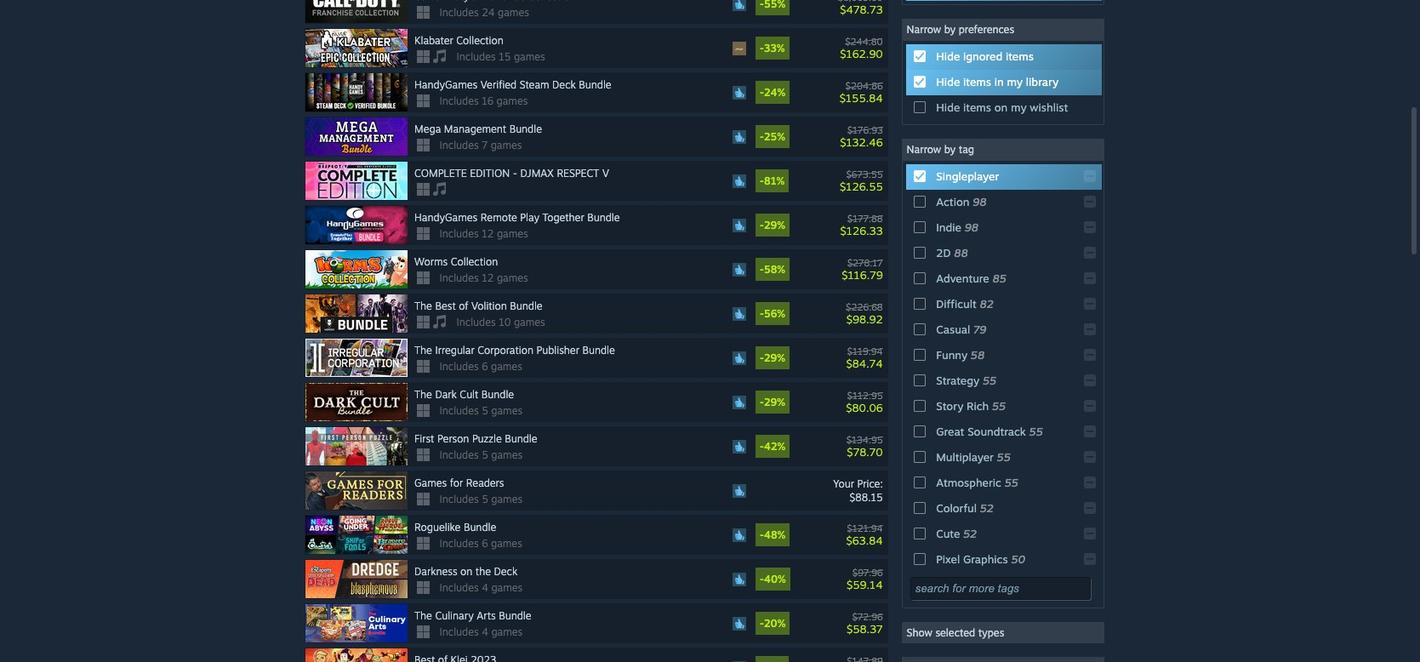 Task type: locate. For each thing, give the bounding box(es) containing it.
20%
[[764, 617, 786, 630]]

2 6 from the top
[[482, 537, 488, 550]]

handygames remote play together bundle
[[414, 211, 620, 224]]

0 vertical spatial 52
[[980, 501, 994, 515]]

1 12 from the top
[[482, 227, 494, 240]]

2 vertical spatial -29%
[[760, 396, 785, 409]]

40%
[[764, 573, 786, 586]]

my for on
[[1011, 100, 1027, 114]]

1 vertical spatial includes 5 games
[[440, 449, 523, 461]]

includes 5 games down the first person puzzle bundle
[[440, 449, 523, 461]]

bundle up 10
[[510, 300, 543, 312]]

29% for $126.33
[[764, 219, 785, 232]]

on
[[995, 100, 1008, 114], [460, 565, 473, 578]]

- for $132.46
[[760, 130, 764, 143]]

complete
[[414, 167, 467, 180]]

0 vertical spatial 98
[[973, 195, 987, 209]]

singleplayer
[[936, 169, 999, 183]]

games up the
[[491, 537, 522, 550]]

games for $116.79
[[497, 272, 528, 284]]

includes down person
[[440, 449, 479, 461]]

0 vertical spatial 29%
[[764, 219, 785, 232]]

the left irregular
[[414, 344, 432, 357]]

$204.86 $155.84
[[840, 80, 883, 104]]

$58.37
[[847, 622, 883, 635]]

$121.94
[[847, 522, 883, 534]]

1 horizontal spatial on
[[995, 100, 1008, 114]]

games for readers
[[414, 477, 504, 489]]

includes down management
[[440, 139, 479, 152]]

deck for $155.84
[[552, 78, 576, 91]]

29% down 56%
[[764, 352, 785, 364]]

bundle right publisher
[[583, 344, 615, 357]]

2 vertical spatial 5
[[482, 493, 488, 506]]

2 vertical spatial includes 5 games
[[440, 493, 523, 506]]

52
[[980, 501, 994, 515], [963, 527, 977, 540]]

$132.46
[[840, 135, 883, 149]]

games for $63.84
[[491, 537, 522, 550]]

1 vertical spatial 5
[[482, 449, 488, 461]]

hide down narrow by preferences on the right top
[[936, 49, 960, 63]]

25%
[[764, 130, 785, 143]]

includes down darkness on the deck in the left of the page
[[440, 581, 479, 594]]

4 the from the top
[[414, 609, 432, 622]]

games up puzzle
[[491, 404, 523, 417]]

1 vertical spatial -29%
[[760, 352, 785, 364]]

12 for $126.33
[[482, 227, 494, 240]]

games for $78.70
[[491, 449, 523, 461]]

2 vertical spatial 29%
[[764, 396, 785, 409]]

-29% up -58%
[[760, 219, 785, 232]]

items
[[1006, 49, 1034, 63], [963, 75, 991, 89], [963, 100, 991, 114]]

by left tag at the right of page
[[944, 143, 956, 156]]

-29% up -42%
[[760, 396, 785, 409]]

12 for $116.79
[[482, 272, 494, 284]]

-29% for $84.74
[[760, 352, 785, 364]]

55 for atmospheric 55
[[1005, 476, 1019, 489]]

2 hide from the top
[[936, 75, 960, 89]]

games
[[498, 6, 529, 19], [514, 50, 545, 63], [497, 95, 528, 107], [491, 139, 522, 152], [497, 227, 528, 240], [497, 272, 528, 284], [514, 316, 545, 329], [491, 360, 522, 373], [491, 404, 523, 417], [491, 449, 523, 461], [491, 493, 523, 506], [491, 537, 522, 550], [491, 581, 523, 594], [491, 626, 523, 638]]

4 down arts
[[482, 626, 488, 638]]

3 29% from the top
[[764, 396, 785, 409]]

55 down soundtrack
[[997, 450, 1011, 464]]

0 vertical spatial collection
[[456, 34, 504, 47]]

1 the from the top
[[414, 300, 432, 312]]

includes for $80.06
[[440, 404, 479, 417]]

funny
[[936, 348, 968, 362]]

1 4 from the top
[[482, 581, 488, 594]]

1 includes 5 games from the top
[[440, 404, 523, 417]]

0 vertical spatial by
[[944, 23, 956, 36]]

1 vertical spatial on
[[460, 565, 473, 578]]

arts
[[477, 609, 496, 622]]

$84.74
[[846, 356, 883, 370]]

0 vertical spatial 12
[[482, 227, 494, 240]]

2 includes 6 games from the top
[[440, 537, 522, 550]]

includes 15 games
[[457, 50, 545, 63]]

1 29% from the top
[[764, 219, 785, 232]]

great soundtrack 55
[[936, 425, 1043, 438]]

1 vertical spatial items
[[963, 75, 991, 89]]

$97.96 $59.14
[[847, 566, 883, 591]]

includes for $126.33
[[440, 227, 479, 240]]

dark
[[435, 388, 457, 401]]

0 vertical spatial 4
[[482, 581, 488, 594]]

29% up 58%
[[764, 219, 785, 232]]

difficult
[[936, 297, 977, 311]]

1 vertical spatial includes 12 games
[[440, 272, 528, 284]]

corporation
[[478, 344, 534, 357]]

98 right indie
[[965, 220, 979, 234]]

52 for colorful 52
[[980, 501, 994, 515]]

1 vertical spatial includes 4 games
[[440, 626, 523, 638]]

- for $58.37
[[760, 617, 764, 630]]

by
[[944, 23, 956, 36], [944, 143, 956, 156]]

readers
[[466, 477, 504, 489]]

games for $126.33
[[497, 227, 528, 240]]

the left culinary
[[414, 609, 432, 622]]

includes 10 games
[[457, 316, 545, 329]]

1 vertical spatial by
[[944, 143, 956, 156]]

55 up rich
[[983, 374, 997, 387]]

bundle
[[579, 78, 612, 91], [509, 123, 542, 135], [587, 211, 620, 224], [510, 300, 543, 312], [583, 344, 615, 357], [482, 388, 514, 401], [505, 432, 537, 445], [464, 521, 496, 534], [499, 609, 532, 622]]

0 vertical spatial deck
[[552, 78, 576, 91]]

0 vertical spatial on
[[995, 100, 1008, 114]]

0 vertical spatial 6
[[482, 360, 488, 373]]

0 vertical spatial my
[[1007, 75, 1023, 89]]

1 vertical spatial 52
[[963, 527, 977, 540]]

collection right worms
[[451, 255, 498, 268]]

- for $162.90
[[760, 42, 764, 55]]

$72.96 $58.37
[[847, 611, 883, 635]]

casual
[[936, 323, 970, 336]]

5 down readers
[[482, 493, 488, 506]]

by for tag
[[944, 143, 956, 156]]

5
[[482, 404, 488, 417], [482, 449, 488, 461], [482, 493, 488, 506]]

games down corporation
[[491, 360, 522, 373]]

6
[[482, 360, 488, 373], [482, 537, 488, 550]]

story
[[936, 399, 964, 413]]

0 vertical spatial includes 12 games
[[440, 227, 528, 240]]

0 vertical spatial includes 6 games
[[440, 360, 522, 373]]

remote
[[481, 211, 517, 224]]

2 12 from the top
[[482, 272, 494, 284]]

81%
[[764, 175, 785, 187]]

2 vertical spatial hide
[[936, 100, 960, 114]]

management
[[444, 123, 506, 135]]

$278.17
[[848, 257, 883, 269]]

3 hide from the top
[[936, 100, 960, 114]]

games right 7
[[491, 139, 522, 152]]

includes 4 games for $58.37
[[440, 626, 523, 638]]

-29% down -56%
[[760, 352, 785, 364]]

1 vertical spatial collection
[[451, 255, 498, 268]]

2 by from the top
[[944, 143, 956, 156]]

adventure 85
[[936, 272, 1007, 285]]

0 vertical spatial includes 5 games
[[440, 404, 523, 417]]

1 5 from the top
[[482, 404, 488, 417]]

5 down the dark cult bundle
[[482, 404, 488, 417]]

hide for hide items in my library
[[936, 75, 960, 89]]

6 down corporation
[[482, 360, 488, 373]]

includes 6 games for $84.74
[[440, 360, 522, 373]]

includes 4 games down the
[[440, 581, 523, 594]]

$126.55
[[840, 179, 883, 193]]

handygames verified steam deck bundle
[[414, 78, 612, 91]]

narrow right $244.80
[[907, 23, 941, 36]]

includes 12 games up volition
[[440, 272, 528, 284]]

1 vertical spatial 98
[[965, 220, 979, 234]]

52 down atmospheric 55
[[980, 501, 994, 515]]

collection for $162.90
[[456, 34, 504, 47]]

0 vertical spatial items
[[1006, 49, 1034, 63]]

1 6 from the top
[[482, 360, 488, 373]]

- for $126.33
[[760, 219, 764, 232]]

$88.15
[[850, 491, 883, 503]]

1 vertical spatial 6
[[482, 537, 488, 550]]

the left dark
[[414, 388, 432, 401]]

includes down games for readers
[[440, 493, 479, 506]]

2 narrow from the top
[[907, 143, 941, 156]]

52 right cute
[[963, 527, 977, 540]]

items up hide items in my library at right top
[[1006, 49, 1034, 63]]

includes for $59.14
[[440, 581, 479, 594]]

first
[[414, 432, 434, 445]]

bundle right cult
[[482, 388, 514, 401]]

strategy 55
[[936, 374, 997, 387]]

$80.06
[[846, 400, 883, 414]]

includes 6 games down corporation
[[440, 360, 522, 373]]

includes for $58.37
[[440, 626, 479, 638]]

1 vertical spatial 29%
[[764, 352, 785, 364]]

my left wishlist
[[1011, 100, 1027, 114]]

strategy
[[936, 374, 980, 387]]

0 vertical spatial handygames
[[414, 78, 478, 91]]

2 includes 12 games from the top
[[440, 272, 528, 284]]

games down arts
[[491, 626, 523, 638]]

by left preferences
[[944, 23, 956, 36]]

55 right 'atmospheric'
[[1005, 476, 1019, 489]]

-48%
[[760, 529, 786, 541]]

the
[[414, 300, 432, 312], [414, 344, 432, 357], [414, 388, 432, 401], [414, 609, 432, 622]]

includes 12 games for $116.79
[[440, 272, 528, 284]]

$244.80 $162.90
[[840, 35, 883, 60]]

multiplayer 55
[[936, 450, 1011, 464]]

$176.93 $132.46
[[840, 124, 883, 149]]

1 -29% from the top
[[760, 219, 785, 232]]

1 narrow from the top
[[907, 23, 941, 36]]

games for $58.37
[[491, 626, 523, 638]]

2 includes 5 games from the top
[[440, 449, 523, 461]]

includes 6 games up the
[[440, 537, 522, 550]]

1 vertical spatial hide
[[936, 75, 960, 89]]

of
[[459, 300, 468, 312]]

includes 4 games down arts
[[440, 626, 523, 638]]

12 down the remote
[[482, 227, 494, 240]]

$226.68
[[846, 301, 883, 313]]

collection
[[456, 34, 504, 47], [451, 255, 498, 268]]

handygames for $126.33
[[414, 211, 478, 224]]

items left in
[[963, 75, 991, 89]]

12 up volition
[[482, 272, 494, 284]]

bundle right puzzle
[[505, 432, 537, 445]]

includes 12 games
[[440, 227, 528, 240], [440, 272, 528, 284]]

$72.96
[[852, 611, 883, 623]]

collection up includes 15 games on the top left
[[456, 34, 504, 47]]

55 for strategy 55
[[983, 374, 997, 387]]

includes 5 games for $78.70
[[440, 449, 523, 461]]

3 the from the top
[[414, 388, 432, 401]]

1 horizontal spatial 52
[[980, 501, 994, 515]]

98 right action
[[973, 195, 987, 209]]

irregular
[[435, 344, 475, 357]]

on down in
[[995, 100, 1008, 114]]

29% up 42%
[[764, 396, 785, 409]]

2 29% from the top
[[764, 352, 785, 364]]

2 4 from the top
[[482, 626, 488, 638]]

48%
[[764, 529, 786, 541]]

casual 79
[[936, 323, 987, 336]]

0 horizontal spatial deck
[[494, 565, 518, 578]]

deck right steam
[[552, 78, 576, 91]]

0 horizontal spatial 52
[[963, 527, 977, 540]]

4 down the
[[482, 581, 488, 594]]

-29%
[[760, 219, 785, 232], [760, 352, 785, 364], [760, 396, 785, 409]]

includes 5 games down cult
[[440, 404, 523, 417]]

4 for $58.37
[[482, 626, 488, 638]]

0 vertical spatial 5
[[482, 404, 488, 417]]

on left the
[[460, 565, 473, 578]]

includes for $155.84
[[440, 95, 479, 107]]

5 for $78.70
[[482, 449, 488, 461]]

5 down puzzle
[[482, 449, 488, 461]]

None text field
[[910, 577, 1091, 600]]

1 vertical spatial 4
[[482, 626, 488, 638]]

98
[[973, 195, 987, 209], [965, 220, 979, 234]]

includes down worms collection
[[440, 272, 479, 284]]

items down hide items in my library at right top
[[963, 100, 991, 114]]

$673.55
[[846, 168, 883, 180]]

2 vertical spatial items
[[963, 100, 991, 114]]

-56%
[[760, 307, 785, 320]]

1 hide from the top
[[936, 49, 960, 63]]

1 vertical spatial includes 6 games
[[440, 537, 522, 550]]

2 the from the top
[[414, 344, 432, 357]]

includes up worms collection
[[440, 227, 479, 240]]

collection for $116.79
[[451, 255, 498, 268]]

djmax
[[520, 167, 554, 180]]

person
[[437, 432, 469, 445]]

includes 4 games for $59.14
[[440, 581, 523, 594]]

handygames down complete
[[414, 211, 478, 224]]

0 vertical spatial hide
[[936, 49, 960, 63]]

1 vertical spatial handygames
[[414, 211, 478, 224]]

includes left 16 at the top left of page
[[440, 95, 479, 107]]

games down handygames remote play together bundle
[[497, 227, 528, 240]]

6 up the
[[482, 537, 488, 550]]

includes 12 games for $126.33
[[440, 227, 528, 240]]

-33%
[[760, 42, 785, 55]]

1 vertical spatial 12
[[482, 272, 494, 284]]

1 handygames from the top
[[414, 78, 478, 91]]

includes 16 games
[[440, 95, 528, 107]]

1 vertical spatial my
[[1011, 100, 1027, 114]]

includes down irregular
[[440, 360, 479, 373]]

by for preferences
[[944, 23, 956, 36]]

handygames up the includes 16 games
[[414, 78, 478, 91]]

1 includes 12 games from the top
[[440, 227, 528, 240]]

deck right the
[[494, 565, 518, 578]]

hide down hide ignored items
[[936, 75, 960, 89]]

games up volition
[[497, 272, 528, 284]]

games right 10
[[514, 316, 545, 329]]

includes down the dark cult bundle
[[440, 404, 479, 417]]

includes down roguelike bundle
[[440, 537, 479, 550]]

darkness on the deck
[[414, 565, 518, 578]]

0 vertical spatial narrow
[[907, 23, 941, 36]]

hide up narrow by tag
[[936, 100, 960, 114]]

includes 5 games down readers
[[440, 493, 523, 506]]

0 vertical spatial includes 4 games
[[440, 581, 523, 594]]

games down puzzle
[[491, 449, 523, 461]]

items for in
[[963, 75, 991, 89]]

games down handygames verified steam deck bundle
[[497, 95, 528, 107]]

narrow left tag at the right of page
[[907, 143, 941, 156]]

0 vertical spatial -29%
[[760, 219, 785, 232]]

2 -29% from the top
[[760, 352, 785, 364]]

2 includes 4 games from the top
[[440, 626, 523, 638]]

2 handygames from the top
[[414, 211, 478, 224]]

2 5 from the top
[[482, 449, 488, 461]]

games up arts
[[491, 581, 523, 594]]

$162.90
[[840, 46, 883, 60]]

3 -29% from the top
[[760, 396, 785, 409]]

the left best at the top of page
[[414, 300, 432, 312]]

-42%
[[760, 440, 786, 453]]

includes 12 games down the remote
[[440, 227, 528, 240]]

29%
[[764, 219, 785, 232], [764, 352, 785, 364], [764, 396, 785, 409]]

1 includes 4 games from the top
[[440, 581, 523, 594]]

1 horizontal spatial deck
[[552, 78, 576, 91]]

1 vertical spatial narrow
[[907, 143, 941, 156]]

1 vertical spatial deck
[[494, 565, 518, 578]]

difficult 82
[[936, 297, 994, 311]]

1 includes 6 games from the top
[[440, 360, 522, 373]]

0 horizontal spatial on
[[460, 565, 473, 578]]

88
[[954, 246, 968, 260]]

includes down klabater collection
[[457, 50, 496, 63]]

- for $84.74
[[760, 352, 764, 364]]

includes down culinary
[[440, 626, 479, 638]]

- for $98.92
[[760, 307, 764, 320]]

$97.96
[[853, 566, 883, 578]]

1 by from the top
[[944, 23, 956, 36]]

$155.84
[[840, 91, 883, 104]]

my right in
[[1007, 75, 1023, 89]]

deck
[[552, 78, 576, 91], [494, 565, 518, 578]]



Task type: describe. For each thing, give the bounding box(es) containing it.
- for $126.55
[[760, 175, 764, 187]]

the for $80.06
[[414, 388, 432, 401]]

best
[[435, 300, 456, 312]]

includes 5 games for $80.06
[[440, 404, 523, 417]]

your
[[833, 477, 854, 490]]

narrow by preferences
[[907, 23, 1015, 36]]

3 includes 5 games from the top
[[440, 493, 523, 506]]

- for $116.79
[[760, 263, 764, 276]]

indie
[[936, 220, 962, 234]]

bundle right steam
[[579, 78, 612, 91]]

show
[[907, 626, 933, 639]]

bundle right roguelike on the left bottom
[[464, 521, 496, 534]]

the culinary arts bundle
[[414, 609, 532, 622]]

games for $155.84
[[497, 95, 528, 107]]

98 for action 98
[[973, 195, 987, 209]]

bundle down steam
[[509, 123, 542, 135]]

colorful 52
[[936, 501, 994, 515]]

graphics
[[963, 552, 1008, 566]]

-25%
[[760, 130, 785, 143]]

-29% for $126.33
[[760, 219, 785, 232]]

52 for cute 52
[[963, 527, 977, 540]]

58%
[[764, 263, 786, 276]]

narrow for narrow by preferences
[[907, 23, 941, 36]]

the
[[476, 565, 491, 578]]

79
[[974, 323, 987, 336]]

4 for $59.14
[[482, 581, 488, 594]]

55 for multiplayer 55
[[997, 450, 1011, 464]]

- for $155.84
[[760, 86, 764, 99]]

$63.84
[[846, 533, 883, 547]]

includes for $132.46
[[440, 139, 479, 152]]

29% for $80.06
[[764, 396, 785, 409]]

-58%
[[760, 263, 786, 276]]

includes 6 games for $63.84
[[440, 537, 522, 550]]

includes for $78.70
[[440, 449, 479, 461]]

games for $80.06
[[491, 404, 523, 417]]

indie 98
[[936, 220, 979, 234]]

the for $98.92
[[414, 300, 432, 312]]

funny 58
[[936, 348, 985, 362]]

includes for $84.74
[[440, 360, 479, 373]]

pixel graphics 50
[[936, 552, 1026, 566]]

hide for hide ignored items
[[936, 49, 960, 63]]

$177.88 $126.33
[[840, 212, 883, 237]]

the for $84.74
[[414, 344, 432, 357]]

55 right soundtrack
[[1029, 425, 1043, 438]]

respect
[[557, 167, 599, 180]]

$244.80
[[845, 35, 883, 47]]

great
[[936, 425, 965, 438]]

together
[[543, 211, 584, 224]]

- for $59.14
[[760, 573, 764, 586]]

mega management bundle
[[414, 123, 542, 135]]

3 5 from the top
[[482, 493, 488, 506]]

includes 24 games
[[440, 6, 529, 19]]

verified
[[481, 78, 517, 91]]

puzzle
[[472, 432, 502, 445]]

includes down the best of volition bundle at left
[[457, 316, 496, 329]]

narrow for narrow by tag
[[907, 143, 941, 156]]

- for $63.84
[[760, 529, 764, 541]]

bundle right together
[[587, 211, 620, 224]]

the for $58.37
[[414, 609, 432, 622]]

- for $80.06
[[760, 396, 764, 409]]

darkness
[[414, 565, 457, 578]]

atmospheric 55
[[936, 476, 1019, 489]]

deck for $59.14
[[494, 565, 518, 578]]

games right 24
[[498, 6, 529, 19]]

98 for indie 98
[[965, 220, 979, 234]]

volition
[[471, 300, 507, 312]]

82
[[980, 297, 994, 311]]

15
[[499, 50, 511, 63]]

hide for hide items on my wishlist
[[936, 100, 960, 114]]

klabater collection
[[414, 34, 504, 47]]

play
[[520, 211, 540, 224]]

adventure
[[936, 272, 989, 285]]

7
[[482, 139, 488, 152]]

includes for $116.79
[[440, 272, 479, 284]]

$134.95
[[847, 434, 883, 446]]

58
[[971, 348, 985, 362]]

culinary
[[435, 609, 474, 622]]

library
[[1026, 75, 1059, 89]]

roguelike bundle
[[414, 521, 496, 534]]

$278.17 $116.79
[[842, 257, 883, 281]]

wishlist
[[1030, 100, 1068, 114]]

includes 7 games
[[440, 139, 522, 152]]

-29% for $80.06
[[760, 396, 785, 409]]

bundle right arts
[[499, 609, 532, 622]]

42%
[[764, 440, 786, 453]]

story rich 55
[[936, 399, 1006, 413]]

games
[[414, 477, 447, 489]]

handygames for $155.84
[[414, 78, 478, 91]]

preferences
[[959, 23, 1015, 36]]

- for $78.70
[[760, 440, 764, 453]]

games right 15
[[514, 50, 545, 63]]

56%
[[764, 307, 785, 320]]

rich
[[967, 399, 989, 413]]

cute 52
[[936, 527, 977, 540]]

2d
[[936, 246, 951, 260]]

colorful
[[936, 501, 977, 515]]

types
[[978, 626, 1004, 639]]

6 for $63.84
[[482, 537, 488, 550]]

$78.70
[[847, 445, 883, 458]]

$116.79
[[842, 268, 883, 281]]

$126.33
[[840, 223, 883, 237]]

6 for $84.74
[[482, 360, 488, 373]]

games for $59.14
[[491, 581, 523, 594]]

games for $132.46
[[491, 139, 522, 152]]

5 for $80.06
[[482, 404, 488, 417]]

24
[[482, 6, 495, 19]]

price:
[[857, 477, 883, 490]]

hide ignored items
[[936, 49, 1034, 63]]

items for on
[[963, 100, 991, 114]]

hide items on my wishlist
[[936, 100, 1068, 114]]

multiplayer
[[936, 450, 994, 464]]

for
[[450, 477, 463, 489]]

edition
[[470, 167, 510, 180]]

publisher
[[537, 344, 580, 357]]

29% for $84.74
[[764, 352, 785, 364]]

$134.95 $78.70
[[847, 434, 883, 458]]

atmospheric
[[936, 476, 1002, 489]]

55 right rich
[[992, 399, 1006, 413]]

games down readers
[[491, 493, 523, 506]]

games for $84.74
[[491, 360, 522, 373]]

includes up klabater collection
[[440, 6, 479, 19]]

v
[[602, 167, 609, 180]]

includes for $63.84
[[440, 537, 479, 550]]

50
[[1011, 552, 1026, 566]]

my for in
[[1007, 75, 1023, 89]]

cute
[[936, 527, 960, 540]]

$176.93
[[848, 124, 883, 136]]



Task type: vqa. For each thing, say whether or not it's contained in the screenshot.


